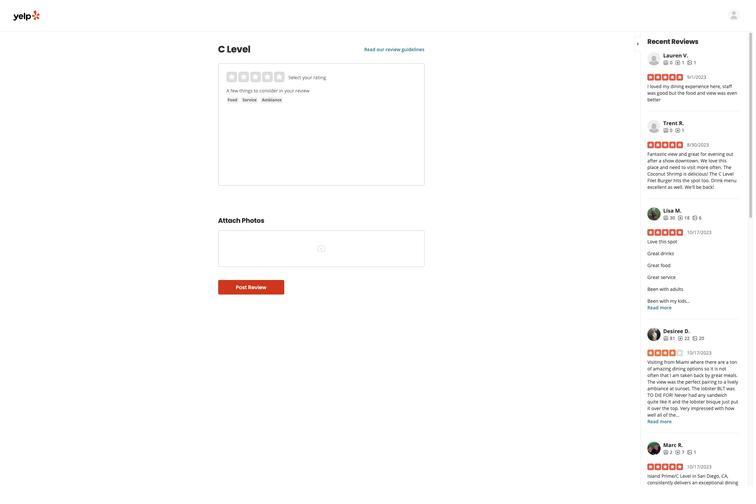 Task type: describe. For each thing, give the bounding box(es) containing it.
read our review guidelines
[[364, 46, 425, 53]]

need
[[670, 164, 681, 170]]

as
[[668, 184, 673, 190]]

16 friends v2 image for trent r.
[[664, 128, 669, 133]]

but
[[670, 90, 677, 96]]

sunset.
[[676, 386, 691, 392]]

bisque
[[707, 399, 721, 405]]

10/17/2023 for desiree d.
[[687, 350, 712, 356]]

san
[[698, 473, 706, 479]]

r. for marc r.
[[678, 442, 683, 449]]

how
[[726, 405, 735, 412]]

read our review guidelines link
[[364, 46, 425, 53]]

sandwich
[[707, 392, 728, 398]]

81
[[670, 335, 676, 342]]

22
[[685, 335, 690, 342]]

select your rating
[[289, 74, 326, 81]]

great food
[[648, 262, 671, 269]]

16 photos v2 image for r.
[[687, 450, 693, 455]]

friends element for trent
[[664, 127, 673, 134]]

the down often
[[648, 379, 656, 385]]

our
[[377, 46, 385, 53]]

0 horizontal spatial to
[[254, 88, 258, 94]]

the down often.
[[710, 171, 718, 177]]

trent
[[664, 120, 678, 127]]

the inside fantastic view and great for evening out after a show downtown.  we love this place and need to visit more often.  the coconut shrimp is delicious!  the c level filet burger hits the spot too.  drink menu excellent as well.  we'll be back!
[[683, 177, 690, 184]]

was down 'lively'
[[727, 386, 735, 392]]

the down the like
[[663, 405, 670, 412]]

very
[[681, 405, 690, 412]]

1 vertical spatial food
[[661, 262, 671, 269]]

perfect
[[686, 379, 701, 385]]

1 vertical spatial a
[[727, 359, 729, 365]]

not
[[720, 366, 727, 372]]

1 vertical spatial lobster
[[690, 399, 706, 405]]

tyler b. image
[[728, 9, 740, 21]]

1 horizontal spatial of
[[664, 412, 668, 418]]

is inside fantastic view and great for evening out after a show downtown.  we love this place and need to visit more often.  the coconut shrimp is delicious!  the c level filet burger hits the spot too.  drink menu excellent as well.  we'll be back!
[[684, 171, 687, 177]]

we
[[701, 158, 708, 164]]

shrimp
[[667, 171, 683, 177]]

i inside i loved my dining experience here, staff was good but the food and view was even better
[[648, 83, 649, 90]]

great for great food
[[648, 262, 660, 269]]

photos element for lisa m.
[[693, 215, 702, 221]]

10/17/2023 for lisa m.
[[687, 229, 712, 236]]

my for kids…
[[671, 298, 677, 304]]

read for read our review guidelines
[[364, 46, 376, 53]]

for
[[701, 151, 707, 157]]

0 horizontal spatial level
[[227, 43, 251, 56]]

excellent
[[648, 184, 667, 190]]

adults
[[671, 286, 684, 292]]

drinks
[[661, 250, 674, 257]]

show
[[663, 158, 675, 164]]

view inside visiting from miami where there are a ton of amazing dining options so it is not often that i am taken back by great meals. the view was the perfect pairing to a lively ambiance at sunset. the lobster blt was to die for! never had any sandwich quite like it and the lobster bisque just put it over the top. very impressed with how well all of the… read more
[[657, 379, 667, 385]]

reviews element for lauren
[[676, 59, 685, 66]]

was up "better"
[[648, 90, 656, 96]]

great inside visiting from miami where there are a ton of amazing dining options so it is not often that i am taken back by great meals. the view was the perfect pairing to a lively ambiance at sunset. the lobster blt was to die for! never had any sandwich quite like it and the lobster bisque just put it over the top. very impressed with how well all of the… read more
[[712, 372, 723, 379]]

was up at
[[668, 379, 676, 385]]

island
[[648, 473, 661, 479]]

friends element for desiree
[[664, 335, 676, 342]]

my for dining
[[663, 83, 670, 90]]

pairing
[[702, 379, 717, 385]]

to
[[648, 392, 654, 398]]

lisa
[[664, 207, 674, 214]]

often
[[648, 372, 659, 379]]

read more button for desiree d.
[[648, 419, 672, 425]]

a few things to consider in your review
[[226, 88, 310, 94]]

photo of trent r. image
[[648, 120, 661, 133]]

8/30/2023
[[687, 142, 709, 148]]

the right often.
[[724, 164, 732, 170]]

1 for marc r. photos element
[[694, 449, 697, 456]]

desiree
[[664, 328, 684, 335]]

are
[[718, 359, 725, 365]]

reviews element for lisa
[[678, 215, 690, 221]]

0 horizontal spatial this
[[659, 239, 667, 245]]

back!
[[703, 184, 715, 190]]

the inside i loved my dining experience here, staff was good but the food and view was even better
[[678, 90, 685, 96]]

good
[[657, 90, 668, 96]]

top.
[[671, 405, 679, 412]]

18
[[685, 215, 690, 221]]

in inside island prime/c level in san diego, ca, consistently delivers an exceptional dinin
[[693, 473, 697, 479]]

well.
[[674, 184, 684, 190]]

the up very
[[682, 399, 689, 405]]

things
[[240, 88, 253, 94]]

great for great service
[[648, 274, 660, 280]]

5 star rating image for marc r.
[[648, 464, 684, 470]]

r. for trent r.
[[679, 120, 684, 127]]

great drinks
[[648, 250, 674, 257]]

drink
[[712, 177, 723, 184]]

0 vertical spatial in
[[279, 88, 283, 94]]

c inside fantastic view and great for evening out after a show downtown.  we love this place and need to visit more often.  the coconut shrimp is delicious!  the c level filet burger hits the spot too.  drink menu excellent as well.  we'll be back!
[[719, 171, 722, 177]]

all
[[658, 412, 662, 418]]

photo of desiree d. image
[[648, 328, 661, 341]]

photos element for desiree d.
[[693, 335, 705, 342]]

photo of lisa m. image
[[648, 207, 661, 221]]

marc
[[664, 442, 677, 449]]

16 friends v2 image
[[664, 336, 669, 341]]

ca,
[[722, 473, 729, 479]]

love
[[648, 239, 658, 245]]

miami
[[676, 359, 690, 365]]

been with adults
[[648, 286, 684, 292]]

is inside visiting from miami where there are a ton of amazing dining options so it is not often that i am taken back by great meals. the view was the perfect pairing to a lively ambiance at sunset. the lobster blt was to die for! never had any sandwich quite like it and the lobster bisque just put it over the top. very impressed with how well all of the… read more
[[715, 366, 718, 372]]

never
[[675, 392, 688, 398]]

with for my
[[660, 298, 669, 304]]

service
[[661, 274, 676, 280]]

the down the perfect
[[692, 386, 700, 392]]

dining inside visiting from miami where there are a ton of amazing dining options so it is not often that i am taken back by great meals. the view was the perfect pairing to a lively ambiance at sunset. the lobster blt was to die for! never had any sandwich quite like it and the lobster bisque just put it over the top. very impressed with how well all of the… read more
[[673, 366, 686, 372]]

the up sunset.
[[677, 379, 685, 385]]

read inside visiting from miami where there are a ton of amazing dining options so it is not often that i am taken back by great meals. the view was the perfect pairing to a lively ambiance at sunset. the lobster blt was to die for! never had any sandwich quite like it and the lobster bisque just put it over the top. very impressed with how well all of the… read more
[[648, 419, 659, 425]]

consistently
[[648, 480, 673, 486]]

like
[[660, 399, 667, 405]]

attach
[[218, 216, 241, 225]]

c level link
[[218, 43, 349, 56]]

photo of marc r. image
[[648, 442, 661, 455]]

lauren v.
[[664, 52, 689, 59]]

die
[[655, 392, 662, 398]]

rating element
[[226, 72, 285, 82]]

1 for the reviews element associated with lauren
[[682, 59, 685, 66]]

20
[[699, 335, 705, 342]]

few
[[231, 88, 238, 94]]

out
[[727, 151, 734, 157]]

0 for lauren
[[670, 59, 673, 66]]

2 horizontal spatial it
[[711, 366, 714, 372]]

and down show
[[660, 164, 669, 170]]

friends element for lauren
[[664, 59, 673, 66]]

from
[[665, 359, 675, 365]]

quite
[[648, 399, 659, 405]]

16 photos v2 image for v.
[[687, 60, 693, 65]]

visiting
[[648, 359, 663, 365]]

1 vertical spatial it
[[669, 399, 671, 405]]

to inside visiting from miami where there are a ton of amazing dining options so it is not often that i am taken back by great meals. the view was the perfect pairing to a lively ambiance at sunset. the lobster blt was to die for! never had any sandwich quite like it and the lobster bisque just put it over the top. very impressed with how well all of the… read more
[[718, 379, 723, 385]]

level inside fantastic view and great for evening out after a show downtown.  we love this place and need to visit more often.  the coconut shrimp is delicious!  the c level filet burger hits the spot too.  drink menu excellent as well.  we'll be back!
[[723, 171, 734, 177]]

more inside dropdown button
[[660, 305, 672, 311]]

was down staff
[[718, 90, 726, 96]]

blt
[[718, 386, 726, 392]]

lisa m.
[[664, 207, 682, 214]]

over
[[652, 405, 661, 412]]

kids…
[[678, 298, 691, 304]]

am
[[673, 372, 680, 379]]

filet
[[648, 177, 657, 184]]

trent r.
[[664, 120, 684, 127]]

to inside fantastic view and great for evening out after a show downtown.  we love this place and need to visit more often.  the coconut shrimp is delicious!  the c level filet burger hits the spot too.  drink menu excellent as well.  we'll be back!
[[682, 164, 686, 170]]

where
[[691, 359, 704, 365]]

reviews element for marc
[[676, 449, 685, 456]]

with for adults
[[660, 286, 669, 292]]

16 review v2 image for lauren
[[676, 60, 681, 65]]

so
[[705, 366, 710, 372]]

more inside fantastic view and great for evening out after a show downtown.  we love this place and need to visit more often.  the coconut shrimp is delicious!  the c level filet burger hits the spot too.  drink menu excellent as well.  we'll be back!
[[697, 164, 709, 170]]

view inside fantastic view and great for evening out after a show downtown.  we love this place and need to visit more often.  the coconut shrimp is delicious!  the c level filet burger hits the spot too.  drink menu excellent as well.  we'll be back!
[[668, 151, 678, 157]]

meals.
[[724, 372, 738, 379]]

photo of lauren v. image
[[648, 52, 661, 65]]

dining inside i loved my dining experience here, staff was good but the food and view was even better
[[671, 83, 684, 90]]

v.
[[684, 52, 689, 59]]

5 star rating image for lisa m.
[[648, 229, 684, 236]]

back
[[694, 372, 704, 379]]



Task type: locate. For each thing, give the bounding box(es) containing it.
often.
[[710, 164, 723, 170]]

service
[[243, 97, 257, 103]]

my left kids…
[[671, 298, 677, 304]]

read down been with my kids…
[[648, 305, 659, 311]]

lobster
[[701, 386, 717, 392], [690, 399, 706, 405]]

16 photos v2 image for d.
[[693, 336, 698, 341]]

dining up but
[[671, 83, 684, 90]]

after
[[648, 158, 658, 164]]

9/1/2023
[[687, 74, 707, 80]]

friends element for lisa
[[664, 215, 676, 221]]

i left am
[[670, 372, 672, 379]]

we'll
[[685, 184, 695, 190]]

1 vertical spatial is
[[715, 366, 718, 372]]

16 photos v2 image left 20
[[693, 336, 698, 341]]

1 horizontal spatial to
[[682, 164, 686, 170]]

2 5 star rating image from the top
[[648, 142, 684, 148]]

been for been with adults
[[648, 286, 659, 292]]

1 vertical spatial 16 review v2 image
[[678, 215, 684, 221]]

with down great service
[[660, 286, 669, 292]]

ambiance
[[648, 386, 669, 392]]

love this spot
[[648, 239, 678, 245]]

of up often
[[648, 366, 652, 372]]

0 vertical spatial c
[[218, 43, 225, 56]]

recent
[[648, 37, 671, 46]]

1 vertical spatial dining
[[673, 366, 686, 372]]

review right our
[[386, 46, 401, 53]]

4 friends element from the top
[[664, 335, 676, 342]]

r. right trent
[[679, 120, 684, 127]]

great up downtown.
[[689, 151, 700, 157]]

10/17/2023 up the san
[[687, 464, 712, 470]]

been with my kids…
[[648, 298, 691, 304]]

0 horizontal spatial c
[[218, 43, 225, 56]]

0 horizontal spatial it
[[648, 405, 651, 412]]

review down select your rating
[[296, 88, 310, 94]]

3 10/17/2023 from the top
[[687, 464, 712, 470]]

lobster down the pairing
[[701, 386, 717, 392]]

0 vertical spatial great
[[689, 151, 700, 157]]

be
[[697, 184, 702, 190]]

16 friends v2 image for lauren v.
[[664, 60, 669, 65]]

16 friends v2 image left "2"
[[664, 450, 669, 455]]

16 friends v2 image down trent
[[664, 128, 669, 133]]

loved
[[650, 83, 662, 90]]

your left rating
[[303, 74, 312, 81]]

friends element down lauren
[[664, 59, 673, 66]]

read left our
[[364, 46, 376, 53]]

it right so
[[711, 366, 714, 372]]

0 vertical spatial more
[[697, 164, 709, 170]]

5 star rating image up loved
[[648, 74, 684, 81]]

None radio
[[250, 72, 261, 82], [274, 72, 285, 82], [250, 72, 261, 82], [274, 72, 285, 82]]

0 horizontal spatial spot
[[668, 239, 678, 245]]

post review
[[236, 284, 267, 291]]

2
[[670, 449, 673, 456]]

read inside read more dropdown button
[[648, 305, 659, 311]]

0 horizontal spatial my
[[663, 83, 670, 90]]

0 vertical spatial of
[[648, 366, 652, 372]]

2 vertical spatial with
[[715, 405, 724, 412]]

fantastic view and great for evening out after a show downtown.  we love this place and need to visit more often.  the coconut shrimp is delicious!  the c level filet burger hits the spot too.  drink menu excellent as well.  we'll be back!
[[648, 151, 737, 190]]

visiting from miami where there are a ton of amazing dining options so it is not often that i am taken back by great meals. the view was the perfect pairing to a lively ambiance at sunset. the lobster blt was to die for! never had any sandwich quite like it and the lobster bisque just put it over the top. very impressed with how well all of the… read more
[[648, 359, 739, 425]]

1 vertical spatial my
[[671, 298, 677, 304]]

to down downtown.
[[682, 164, 686, 170]]

great service
[[648, 274, 676, 280]]

1 horizontal spatial food
[[686, 90, 696, 96]]

0 horizontal spatial great
[[689, 151, 700, 157]]

0 vertical spatial lobster
[[701, 386, 717, 392]]

2 been from the top
[[648, 298, 659, 304]]

an
[[693, 480, 698, 486]]

reviews element down lauren v.
[[676, 59, 685, 66]]

16 friends v2 image for lisa m.
[[664, 215, 669, 221]]

attach photos image
[[317, 244, 325, 252]]

0 horizontal spatial i
[[648, 83, 649, 90]]

1 10/17/2023 from the top
[[687, 229, 712, 236]]

downtown.
[[676, 158, 700, 164]]

evening
[[708, 151, 725, 157]]

c level
[[218, 43, 251, 56]]

1 16 friends v2 image from the top
[[664, 60, 669, 65]]

in right consider
[[279, 88, 283, 94]]

i loved my dining experience here, staff was good but the food and view was even better
[[648, 83, 738, 103]]

visit
[[688, 164, 696, 170]]

a
[[226, 88, 229, 94]]

1 vertical spatial review
[[296, 88, 310, 94]]

great down great food in the bottom right of the page
[[648, 274, 660, 280]]

friends element containing 81
[[664, 335, 676, 342]]

1 vertical spatial to
[[682, 164, 686, 170]]

photos element right 7
[[687, 449, 697, 456]]

menu
[[724, 177, 737, 184]]

read down well
[[648, 419, 659, 425]]

1 vertical spatial with
[[660, 298, 669, 304]]

2 horizontal spatial view
[[707, 90, 717, 96]]

with inside visiting from miami where there are a ton of amazing dining options so it is not often that i am taken back by great meals. the view was the perfect pairing to a lively ambiance at sunset. the lobster blt was to die for! never had any sandwich quite like it and the lobster bisque just put it over the top. very impressed with how well all of the… read more
[[715, 405, 724, 412]]

spot up drinks
[[668, 239, 678, 245]]

0 vertical spatial read
[[364, 46, 376, 53]]

0 for trent
[[670, 127, 673, 133]]

photos element for marc r.
[[687, 449, 697, 456]]

lively
[[728, 379, 739, 385]]

reviews element for trent
[[676, 127, 685, 134]]

level up delivers
[[681, 473, 692, 479]]

5 star rating image up love this spot
[[648, 229, 684, 236]]

photos element right 22 on the bottom right
[[693, 335, 705, 342]]

read more button down been with my kids…
[[648, 305, 672, 311]]

reviews element down d.
[[678, 335, 690, 342]]

friends element containing 30
[[664, 215, 676, 221]]

1 vertical spatial in
[[693, 473, 697, 479]]

16 review v2 image for r.
[[676, 128, 681, 133]]

of right all
[[664, 412, 668, 418]]

island prime/c level in san diego, ca, consistently delivers an exceptional dinin
[[648, 473, 739, 486]]

1 horizontal spatial view
[[668, 151, 678, 157]]

i inside visiting from miami where there are a ton of amazing dining options so it is not often that i am taken back by great meals. the view was the perfect pairing to a lively ambiance at sunset. the lobster blt was to die for! never had any sandwich quite like it and the lobster bisque just put it over the top. very impressed with how well all of the… read more
[[670, 372, 672, 379]]

view down here,
[[707, 90, 717, 96]]

16 friends v2 image for marc r.
[[664, 450, 669, 455]]

2 vertical spatial level
[[681, 473, 692, 479]]

and up top.
[[673, 399, 681, 405]]

my inside i loved my dining experience here, staff was good but the food and view was even better
[[663, 83, 670, 90]]

1 vertical spatial your
[[285, 88, 294, 94]]

1 vertical spatial read
[[648, 305, 659, 311]]

reviews element right "2"
[[676, 449, 685, 456]]

16 review v2 image for desiree
[[678, 336, 684, 341]]

0 horizontal spatial is
[[684, 171, 687, 177]]

2 great from the top
[[648, 262, 660, 269]]

4 16 friends v2 image from the top
[[664, 450, 669, 455]]

delivers
[[675, 480, 691, 486]]

reviews element down trent r. on the right top of page
[[676, 127, 685, 134]]

marc r.
[[664, 442, 683, 449]]

5 star rating image for trent r.
[[648, 142, 684, 148]]

photos element for lauren v.
[[687, 59, 697, 66]]

view up show
[[668, 151, 678, 157]]

great for great drinks
[[648, 250, 660, 257]]

1 vertical spatial view
[[668, 151, 678, 157]]

16 friends v2 image down lauren
[[664, 60, 669, 65]]

read more button
[[648, 305, 672, 311], [648, 419, 672, 425]]

1 vertical spatial read more button
[[648, 419, 672, 425]]

1 been from the top
[[648, 286, 659, 292]]

2 vertical spatial read
[[648, 419, 659, 425]]

0 horizontal spatial in
[[279, 88, 283, 94]]

1 horizontal spatial review
[[386, 46, 401, 53]]

more down all
[[660, 419, 672, 425]]

1 vertical spatial 16 review v2 image
[[678, 336, 684, 341]]

2 10/17/2023 from the top
[[687, 350, 712, 356]]

5 friends element from the top
[[664, 449, 673, 456]]

0 vertical spatial it
[[711, 366, 714, 372]]

1 down trent r. on the right top of page
[[682, 127, 685, 133]]

photos element
[[687, 59, 697, 66], [693, 215, 702, 221], [693, 335, 705, 342], [687, 449, 697, 456]]

1 up 9/1/2023
[[694, 59, 697, 66]]

1 horizontal spatial is
[[715, 366, 718, 372]]

0 vertical spatial i
[[648, 83, 649, 90]]

lauren
[[664, 52, 682, 59]]

1 down v. in the top of the page
[[682, 59, 685, 66]]

level up menu at the right top
[[723, 171, 734, 177]]

1 for the reviews element associated with trent
[[682, 127, 685, 133]]

0
[[670, 59, 673, 66], [670, 127, 673, 133]]

food inside i loved my dining experience here, staff was good but the food and view was even better
[[686, 90, 696, 96]]

this inside fantastic view and great for evening out after a show downtown.  we love this place and need to visit more often.  the coconut shrimp is delicious!  the c level filet burger hits the spot too.  drink menu excellent as well.  we'll be back!
[[719, 158, 727, 164]]

with down bisque
[[715, 405, 724, 412]]

1 vertical spatial r.
[[678, 442, 683, 449]]

food down experience
[[686, 90, 696, 96]]

friends element for marc
[[664, 449, 673, 456]]

1 vertical spatial great
[[648, 262, 660, 269]]

0 horizontal spatial food
[[661, 262, 671, 269]]

read for read more
[[648, 305, 659, 311]]

d.
[[685, 328, 690, 335]]

been for been with my kids…
[[648, 298, 659, 304]]

16 review v2 image left 22 on the bottom right
[[678, 336, 684, 341]]

1 great from the top
[[648, 250, 660, 257]]

5 star rating image up fantastic
[[648, 142, 684, 148]]

1 horizontal spatial great
[[712, 372, 723, 379]]

consider
[[260, 88, 278, 94]]

4 5 star rating image from the top
[[648, 464, 684, 470]]

2 friends element from the top
[[664, 127, 673, 134]]

reviews element for desiree
[[678, 335, 690, 342]]

0 vertical spatial 16 review v2 image
[[676, 60, 681, 65]]

1 vertical spatial i
[[670, 372, 672, 379]]

3 friends element from the top
[[664, 215, 676, 221]]

desiree d.
[[664, 328, 690, 335]]

and up downtown.
[[679, 151, 687, 157]]

this right love
[[659, 239, 667, 245]]

read more button down all
[[648, 419, 672, 425]]

4 star rating image
[[648, 350, 684, 356]]

0 vertical spatial food
[[686, 90, 696, 96]]

5 star rating image
[[648, 74, 684, 81], [648, 142, 684, 148], [648, 229, 684, 236], [648, 464, 684, 470]]

a right are
[[727, 359, 729, 365]]

guidelines
[[402, 46, 425, 53]]

photos element containing 6
[[693, 215, 702, 221]]

ambiance
[[262, 97, 282, 103]]

1 friends element from the top
[[664, 59, 673, 66]]

1 horizontal spatial level
[[681, 473, 692, 479]]

more down been with my kids…
[[660, 305, 672, 311]]

0 vertical spatial your
[[303, 74, 312, 81]]

read more
[[648, 305, 672, 311]]

1 right 7
[[694, 449, 697, 456]]

1 vertical spatial 0
[[670, 127, 673, 133]]

1 horizontal spatial in
[[693, 473, 697, 479]]

16 review v2 image
[[676, 128, 681, 133], [678, 215, 684, 221]]

16 review v2 image for marc
[[676, 450, 681, 455]]

0 horizontal spatial review
[[296, 88, 310, 94]]

2 vertical spatial it
[[648, 405, 651, 412]]

fantastic
[[648, 151, 667, 157]]

2 vertical spatial 10/17/2023
[[687, 464, 712, 470]]

2 0 from the top
[[670, 127, 673, 133]]

0 vertical spatial great
[[648, 250, 660, 257]]

a down fantastic
[[659, 158, 662, 164]]

1 vertical spatial level
[[723, 171, 734, 177]]

more down we
[[697, 164, 709, 170]]

16 friends v2 image left 30
[[664, 215, 669, 221]]

0 vertical spatial a
[[659, 158, 662, 164]]

1 0 from the top
[[670, 59, 673, 66]]

more
[[697, 164, 709, 170], [660, 305, 672, 311], [660, 419, 672, 425]]

1 vertical spatial of
[[664, 412, 668, 418]]

5 star rating image for lauren v.
[[648, 74, 684, 81]]

my
[[663, 83, 670, 90], [671, 298, 677, 304]]

to
[[254, 88, 258, 94], [682, 164, 686, 170], [718, 379, 723, 385]]

None radio
[[226, 72, 237, 82], [238, 72, 249, 82], [262, 72, 273, 82], [226, 72, 237, 82], [238, 72, 249, 82], [262, 72, 273, 82]]

amazing
[[653, 366, 672, 372]]

0 horizontal spatial of
[[648, 366, 652, 372]]

2 horizontal spatial to
[[718, 379, 723, 385]]

1 horizontal spatial your
[[303, 74, 312, 81]]

reviews element containing 18
[[678, 215, 690, 221]]

been down great service
[[648, 286, 659, 292]]

photos element containing 20
[[693, 335, 705, 342]]

my up good
[[663, 83, 670, 90]]

more inside visiting from miami where there are a ton of amazing dining options so it is not often that i am taken back by great meals. the view was the perfect pairing to a lively ambiance at sunset. the lobster blt was to die for! never had any sandwich quite like it and the lobster bisque just put it over the top. very impressed with how well all of the… read more
[[660, 419, 672, 425]]

experience
[[686, 83, 709, 90]]

1 for photos element corresponding to lauren v.
[[694, 59, 697, 66]]

friends element
[[664, 59, 673, 66], [664, 127, 673, 134], [664, 215, 676, 221], [664, 335, 676, 342], [664, 449, 673, 456]]

1 horizontal spatial my
[[671, 298, 677, 304]]

1 vertical spatial spot
[[668, 239, 678, 245]]

16 review v2 image down lauren v.
[[676, 60, 681, 65]]

staff
[[723, 83, 732, 90]]

0 vertical spatial to
[[254, 88, 258, 94]]

in
[[279, 88, 283, 94], [693, 473, 697, 479]]

16 photos v2 image right 7
[[687, 450, 693, 455]]

16 photos v2 image for m.
[[693, 215, 698, 221]]

been up read more
[[648, 298, 659, 304]]

1 horizontal spatial spot
[[691, 177, 701, 184]]

16 review v2 image left 7
[[676, 450, 681, 455]]

30
[[670, 215, 676, 221]]

spot down delicious!
[[691, 177, 701, 184]]

photos element down v. in the top of the page
[[687, 59, 697, 66]]

16 review v2 image
[[676, 60, 681, 65], [678, 336, 684, 341], [676, 450, 681, 455]]

0 vertical spatial is
[[684, 171, 687, 177]]

16 friends v2 image
[[664, 60, 669, 65], [664, 128, 669, 133], [664, 215, 669, 221], [664, 450, 669, 455]]

3 great from the top
[[648, 274, 660, 280]]

reviews element containing 7
[[676, 449, 685, 456]]

0 vertical spatial view
[[707, 90, 717, 96]]

it
[[711, 366, 714, 372], [669, 399, 671, 405], [648, 405, 651, 412]]

to right "things"
[[254, 88, 258, 94]]

0 vertical spatial r.
[[679, 120, 684, 127]]

0 vertical spatial 16 review v2 image
[[676, 128, 681, 133]]

recent reviews
[[648, 37, 699, 46]]

0 vertical spatial this
[[719, 158, 727, 164]]

1 vertical spatial been
[[648, 298, 659, 304]]

1 vertical spatial c
[[719, 171, 722, 177]]

great down 'great drinks'
[[648, 262, 660, 269]]

a inside fantastic view and great for evening out after a show downtown.  we love this place and need to visit more often.  the coconut shrimp is delicious!  the c level filet burger hits the spot too.  drink menu excellent as well.  we'll be back!
[[659, 158, 662, 164]]

16 review v2 image left 18
[[678, 215, 684, 221]]

m.
[[675, 207, 682, 214]]

1
[[682, 59, 685, 66], [694, 59, 697, 66], [682, 127, 685, 133], [694, 449, 697, 456]]

and inside i loved my dining experience here, staff was good but the food and view was even better
[[698, 90, 706, 96]]

16 photos v2 image left 6
[[693, 215, 698, 221]]

1 vertical spatial more
[[660, 305, 672, 311]]

burger
[[658, 177, 673, 184]]

0 horizontal spatial your
[[285, 88, 294, 94]]

here,
[[711, 83, 722, 90]]

read
[[364, 46, 376, 53], [648, 305, 659, 311], [648, 419, 659, 425]]

view inside i loved my dining experience here, staff was good but the food and view was even better
[[707, 90, 717, 96]]

this
[[719, 158, 727, 164], [659, 239, 667, 245]]

close sidebar icon image
[[636, 41, 641, 46], [636, 41, 641, 46]]

and inside visiting from miami where there are a ton of amazing dining options so it is not often that i am taken back by great meals. the view was the perfect pairing to a lively ambiance at sunset. the lobster blt was to die for! never had any sandwich quite like it and the lobster bisque just put it over the top. very impressed with how well all of the… read more
[[673, 399, 681, 405]]

3 16 friends v2 image from the top
[[664, 215, 669, 221]]

put
[[731, 399, 739, 405]]

1 horizontal spatial it
[[669, 399, 671, 405]]

3 5 star rating image from the top
[[648, 229, 684, 236]]

view down that
[[657, 379, 667, 385]]

and down experience
[[698, 90, 706, 96]]

0 vertical spatial read more button
[[648, 305, 672, 311]]

in up an
[[693, 473, 697, 479]]

5 star rating image up prime/c at bottom right
[[648, 464, 684, 470]]

1 horizontal spatial this
[[719, 158, 727, 164]]

post
[[236, 284, 247, 291]]

10/17/2023 down 6
[[687, 229, 712, 236]]

2 read more button from the top
[[648, 419, 672, 425]]

1 read more button from the top
[[648, 305, 672, 311]]

rating
[[314, 74, 326, 81]]

2 vertical spatial a
[[724, 379, 727, 385]]

the…
[[669, 412, 680, 418]]

0 vertical spatial with
[[660, 286, 669, 292]]

0 vertical spatial review
[[386, 46, 401, 53]]

0 vertical spatial my
[[663, 83, 670, 90]]

love
[[709, 158, 718, 164]]

10/17/2023 for marc r.
[[687, 464, 712, 470]]

friends element down "desiree"
[[664, 335, 676, 342]]

1 5 star rating image from the top
[[648, 74, 684, 81]]

16 photos v2 image
[[687, 60, 693, 65], [693, 215, 698, 221], [693, 336, 698, 341], [687, 450, 693, 455]]

10/17/2023
[[687, 229, 712, 236], [687, 350, 712, 356], [687, 464, 712, 470]]

great down love
[[648, 250, 660, 257]]

friends element down trent
[[664, 127, 673, 134]]

2 vertical spatial great
[[648, 274, 660, 280]]

there
[[706, 359, 717, 365]]

0 vertical spatial dining
[[671, 83, 684, 90]]

to up blt
[[718, 379, 723, 385]]

level
[[227, 43, 251, 56], [723, 171, 734, 177], [681, 473, 692, 479]]

the right but
[[678, 90, 685, 96]]

food
[[228, 97, 237, 103]]

reviews element containing 22
[[678, 335, 690, 342]]

spot inside fantastic view and great for evening out after a show downtown.  we love this place and need to visit more often.  the coconut shrimp is delicious!  the c level filet burger hits the spot too.  drink menu excellent as well.  we'll be back!
[[691, 177, 701, 184]]

it up well
[[648, 405, 651, 412]]

2 horizontal spatial level
[[723, 171, 734, 177]]

reviews element
[[676, 59, 685, 66], [676, 127, 685, 134], [678, 215, 690, 221], [678, 335, 690, 342], [676, 449, 685, 456]]

been
[[648, 286, 659, 292], [648, 298, 659, 304]]

dining up am
[[673, 366, 686, 372]]

level inside island prime/c level in san diego, ca, consistently delivers an exceptional dinin
[[681, 473, 692, 479]]

coconut
[[648, 171, 666, 177]]

16 review v2 image for m.
[[678, 215, 684, 221]]

2 16 friends v2 image from the top
[[664, 128, 669, 133]]

0 vertical spatial level
[[227, 43, 251, 56]]

place
[[648, 164, 659, 170]]

that
[[660, 372, 669, 379]]

with up read more
[[660, 298, 669, 304]]

0 down lauren
[[670, 59, 673, 66]]

10/17/2023 up where at right bottom
[[687, 350, 712, 356]]

0 vertical spatial been
[[648, 286, 659, 292]]

1 vertical spatial 10/17/2023
[[687, 350, 712, 356]]

2 vertical spatial more
[[660, 419, 672, 425]]

great inside fantastic view and great for evening out after a show downtown.  we love this place and need to visit more often.  the coconut shrimp is delicious!  the c level filet burger hits the spot too.  drink menu excellent as well.  we'll be back!
[[689, 151, 700, 157]]

2 vertical spatial view
[[657, 379, 667, 385]]

lobster down any
[[690, 399, 706, 405]]

review
[[248, 284, 267, 291]]

friends element down marc
[[664, 449, 673, 456]]

1 vertical spatial great
[[712, 372, 723, 379]]

friends element containing 2
[[664, 449, 673, 456]]

read more button for lisa m.
[[648, 305, 672, 311]]

0 vertical spatial spot
[[691, 177, 701, 184]]

2 vertical spatial 16 review v2 image
[[676, 450, 681, 455]]

a up blt
[[724, 379, 727, 385]]

even
[[727, 90, 738, 96]]

0 down trent
[[670, 127, 673, 133]]

this down the evening
[[719, 158, 727, 164]]

friends element down lisa at the right of page
[[664, 215, 676, 221]]

great down not
[[712, 372, 723, 379]]

is left not
[[715, 366, 718, 372]]



Task type: vqa. For each thing, say whether or not it's contained in the screenshot.
"The inside of the restaurant was clean and welcoming. The decor was beautiful and the service was fantastic."
no



